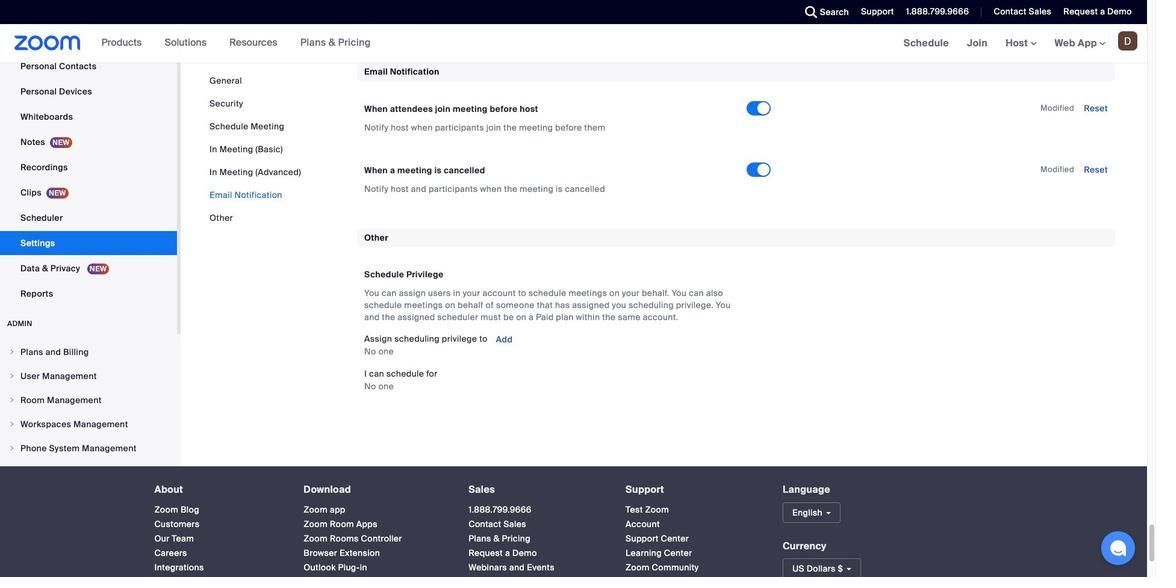 Task type: vqa. For each thing, say whether or not it's contained in the screenshot.
User photo
no



Task type: locate. For each thing, give the bounding box(es) containing it.
4 right image from the top
[[8, 421, 16, 428]]

heading
[[155, 485, 282, 496], [304, 485, 447, 496], [469, 485, 604, 496], [626, 485, 762, 496]]

right image for 6th menu item from the bottom
[[8, 349, 16, 356]]

menu item
[[0, 341, 177, 364], [0, 365, 177, 388], [0, 389, 177, 412], [0, 413, 177, 436], [0, 437, 177, 460], [0, 462, 177, 484]]

zoom logo image
[[14, 36, 80, 51]]

right image for 2nd menu item from the bottom of the admin menu menu
[[8, 445, 16, 452]]

profile picture image
[[1119, 31, 1138, 51]]

right image
[[8, 349, 16, 356], [8, 373, 16, 380], [8, 397, 16, 404], [8, 421, 16, 428], [8, 445, 16, 452]]

2 right image from the top
[[8, 373, 16, 380]]

1 right image from the top
[[8, 349, 16, 356]]

product information navigation
[[80, 24, 380, 63]]

1 menu item from the top
[[0, 341, 177, 364]]

6 menu item from the top
[[0, 462, 177, 484]]

right image for fifth menu item from the bottom of the admin menu menu
[[8, 373, 16, 380]]

open chat image
[[1110, 540, 1127, 557]]

admin menu menu
[[0, 341, 177, 510]]

menu bar
[[210, 75, 301, 224]]

1 heading from the left
[[155, 485, 282, 496]]

2 heading from the left
[[304, 485, 447, 496]]

5 menu item from the top
[[0, 437, 177, 460]]

5 right image from the top
[[8, 445, 16, 452]]

other element
[[357, 229, 1116, 414]]

3 right image from the top
[[8, 397, 16, 404]]

banner
[[0, 24, 1148, 63]]

email notification element
[[357, 63, 1116, 209]]



Task type: describe. For each thing, give the bounding box(es) containing it.
right image for fourth menu item from the top of the admin menu menu
[[8, 421, 16, 428]]

right image for third menu item from the top
[[8, 397, 16, 404]]

2 menu item from the top
[[0, 365, 177, 388]]

4 menu item from the top
[[0, 413, 177, 436]]

4 heading from the left
[[626, 485, 762, 496]]

3 heading from the left
[[469, 485, 604, 496]]

personal menu menu
[[0, 0, 177, 307]]

meetings navigation
[[895, 24, 1148, 63]]

3 menu item from the top
[[0, 389, 177, 412]]

side navigation navigation
[[0, 0, 181, 510]]



